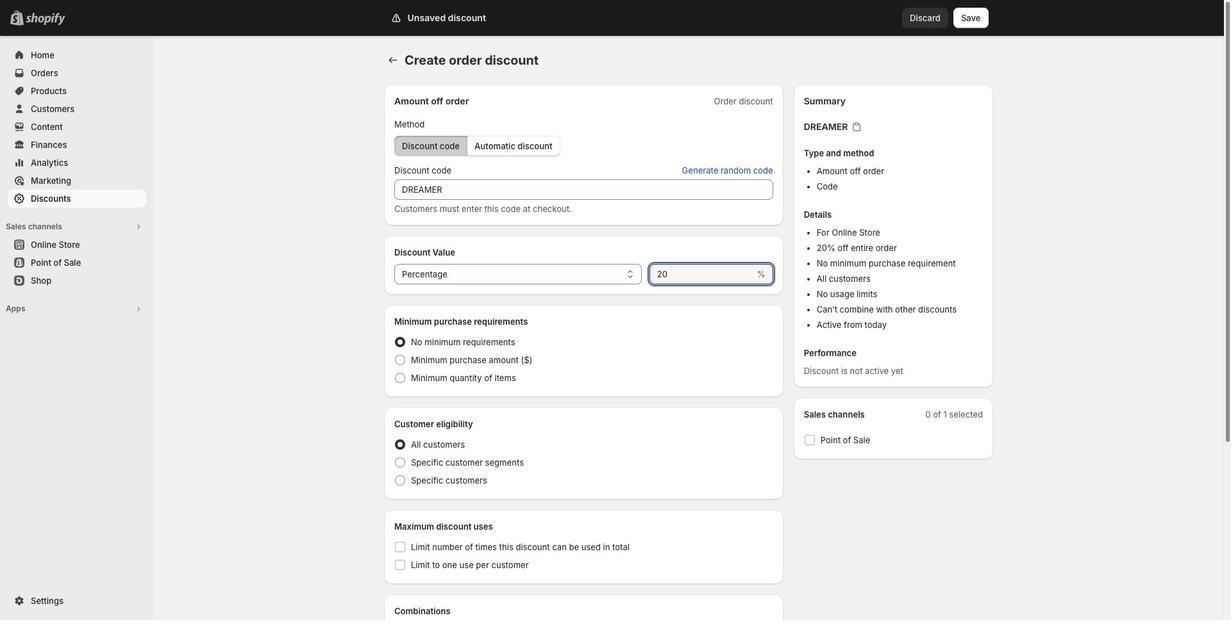 Task type: locate. For each thing, give the bounding box(es) containing it.
None text field
[[394, 180, 773, 200], [649, 264, 755, 285], [394, 180, 773, 200], [649, 264, 755, 285]]



Task type: vqa. For each thing, say whether or not it's contained in the screenshot.
0.00 TEXT BOX
no



Task type: describe. For each thing, give the bounding box(es) containing it.
shopify image
[[26, 13, 65, 26]]



